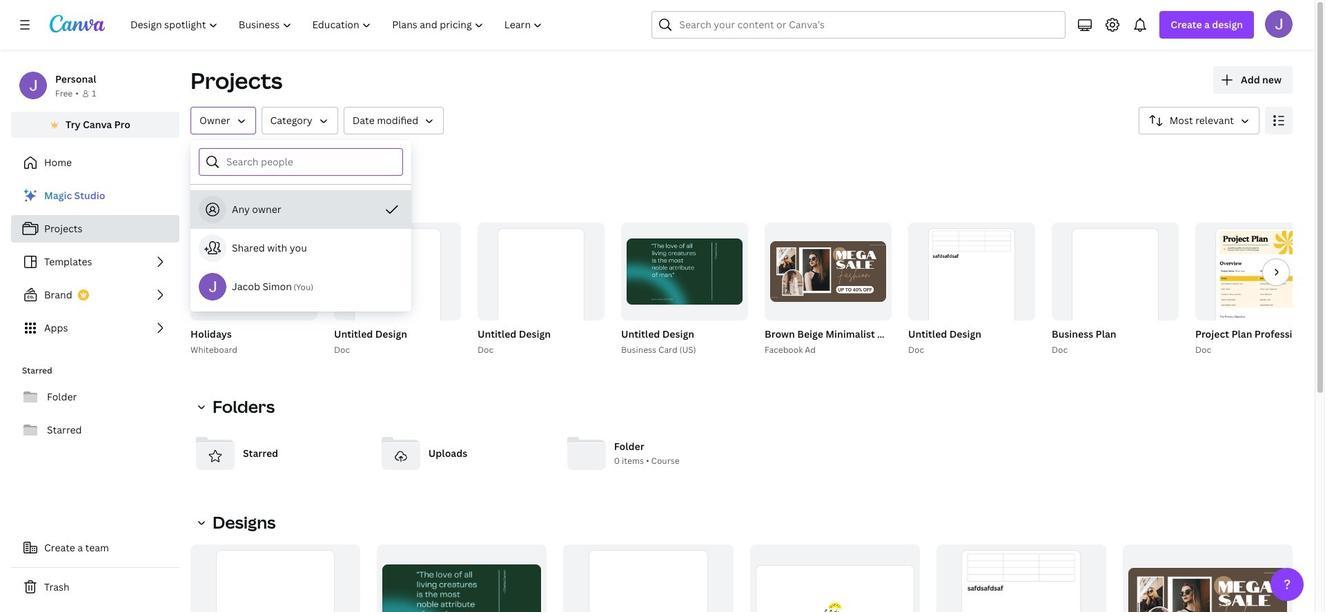 Task type: vqa. For each thing, say whether or not it's contained in the screenshot.
the Topic image
no



Task type: locate. For each thing, give the bounding box(es) containing it.
1 option from the top
[[190, 190, 411, 229]]

3 option from the top
[[190, 268, 411, 306]]

list box
[[190, 190, 411, 306]]

Date modified button
[[343, 107, 444, 135]]

list
[[11, 182, 179, 342]]

option
[[190, 190, 411, 229], [190, 229, 411, 268], [190, 268, 411, 306]]

group
[[188, 223, 317, 358], [331, 223, 461, 358], [334, 223, 461, 351], [475, 223, 605, 358], [478, 223, 605, 351], [618, 223, 748, 358], [621, 223, 748, 321], [762, 223, 1026, 358], [765, 223, 892, 321], [906, 223, 1035, 358], [1049, 223, 1179, 358], [1052, 223, 1179, 351], [1193, 223, 1325, 358], [1195, 223, 1322, 351], [190, 545, 360, 613], [377, 545, 547, 613], [563, 545, 733, 613], [750, 545, 920, 613], [936, 545, 1106, 613], [1123, 545, 1293, 613]]

Owner button
[[190, 107, 256, 135]]

None search field
[[652, 11, 1066, 39]]



Task type: describe. For each thing, give the bounding box(es) containing it.
Search people search field
[[226, 149, 394, 175]]

Category button
[[261, 107, 338, 135]]

jacob simon image
[[1265, 10, 1293, 38]]

Sort by button
[[1139, 107, 1260, 135]]

Search search field
[[679, 12, 1038, 38]]

top level navigation element
[[121, 11, 555, 39]]

2 option from the top
[[190, 229, 411, 268]]



